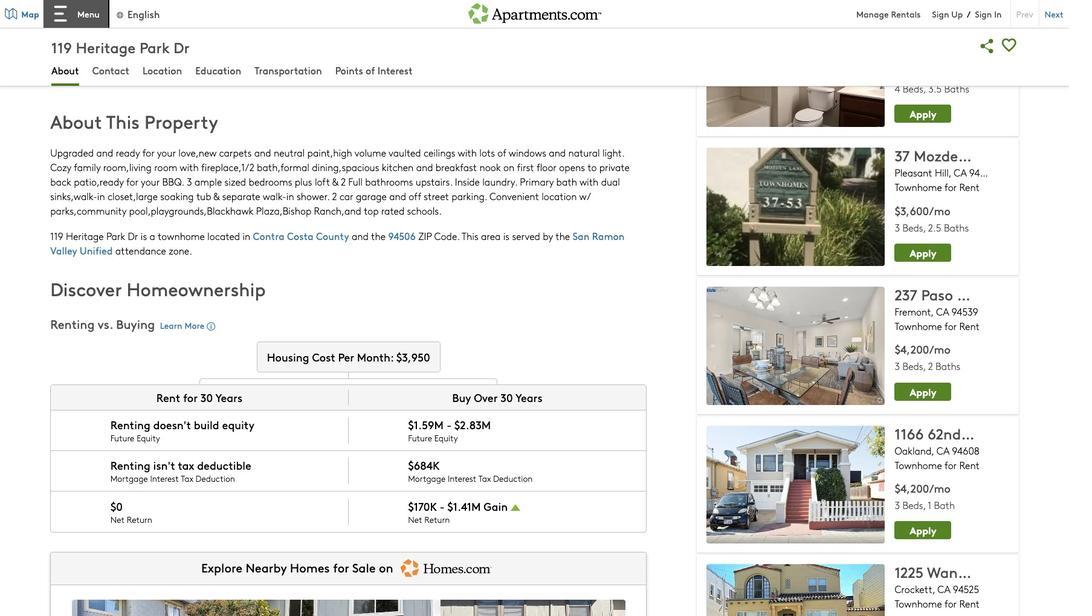 Task type: describe. For each thing, give the bounding box(es) containing it.
and up family
[[96, 146, 113, 159]]

net return
[[408, 514, 450, 525]]

$170k - $1.41m gain
[[408, 499, 511, 514]]

dr for 119 heritage park dr
[[174, 37, 190, 57]]

contra
[[253, 229, 285, 242]]

code.
[[435, 230, 460, 242]]

not
[[50, 33, 67, 46]]

94608
[[953, 444, 980, 457]]

renting for renting isn't tax deductible mortgage interest tax deduction
[[110, 458, 150, 473]]

4
[[895, 82, 901, 95]]

displayed
[[198, 68, 240, 81]]

tax inside renting isn't tax deductible mortgage interest tax deduction
[[181, 473, 193, 485]]

heritage for 119 heritage park dr is a townhome located in contra costa county and the 94506 zip code. this area is served by the
[[66, 230, 104, 242]]

volume
[[355, 146, 387, 159]]

manage rentals link
[[857, 8, 933, 20]]

sized
[[225, 175, 246, 188]]

ca inside 237 paso roble cmn fremont, ca 94539 townhome for rent
[[937, 305, 950, 318]]

about for about this property
[[50, 109, 102, 133]]

0 horizontal spatial 2
[[332, 190, 337, 202]]

townhome for 1166
[[895, 459, 943, 472]]

$4,200/mo 3 beds, 1 bath
[[895, 481, 956, 512]]

rent inside 1225 wanda st crockett, ca 94525 townhome for rent
[[960, 598, 980, 610]]

0 vertical spatial your
[[157, 146, 176, 159]]

$4,200/mo for paso
[[895, 342, 951, 357]]

this inside 119 heritage park dr is a townhome located in contra costa county and the 94506 zip code. this area is served by the
[[462, 230, 479, 242]]

area
[[481, 230, 501, 242]]

0 vertical spatial baths
[[945, 82, 970, 95]]

county
[[316, 229, 349, 242]]

rent up doesn't
[[156, 390, 180, 405]]

cost
[[312, 349, 335, 364]]

zip
[[419, 230, 432, 242]]

for inside 1166 62nd street oakland, ca 94608 townhome for rent
[[945, 459, 958, 472]]

renting doesn't build equity future equity
[[110, 417, 255, 444]]

plaza,bishop
[[256, 204, 312, 217]]

rent inside 37 mozden ln unit two wo pleasant hill, ca 94523 townhome for rent
[[960, 181, 980, 194]]

bath
[[935, 499, 956, 512]]

years for buy over 30 years
[[516, 390, 543, 405]]

next link
[[1039, 0, 1070, 28]]

for inside 2144 morrow st hayward, ca 94541 townhome for rent
[[945, 42, 958, 55]]

soaking
[[160, 190, 194, 202]]

3 inside upgraded and ready for your love,new carpets and neutral paint,high volume vaulted ceilings with lots of windows and natural light. cozy family room,living room with fireplace,1/2 bath,formal dining,spacious kitchen and breakfast nook on first floor opens to private back patio,ready for your bbq. 3 ample sized bedrooms plus loft & 2 full bathrooms upstairs. inside laundry. primary bath with dual sinks,walk-in closet,large soaking tub & separate walk-in shower. 2 car garage and off street parking. convenient location w/ parks,community pool,playgrounds,blackhawk plaza,bishop ranch,and top rated schools.
[[187, 175, 192, 188]]

1 footage from the left
[[90, 68, 124, 81]]

rent inside 2144 morrow st hayward, ca 94541 townhome for rent
[[960, 42, 980, 55]]

about this property
[[50, 109, 218, 133]]

map
[[21, 8, 39, 20]]

apply for paso
[[910, 384, 937, 398]]

upstairs.
[[416, 175, 453, 188]]

buying
[[116, 315, 155, 332]]

laundry.
[[483, 175, 518, 188]]

1 vertical spatial on
[[379, 560, 394, 576]]

schools.
[[407, 204, 442, 217]]

apply button for mozden
[[895, 244, 952, 262]]

renting for renting doesn't build equity future equity
[[110, 417, 150, 432]]

heritage for 119 heritage park dr
[[76, 37, 136, 57]]

1 beds, from the top
[[903, 82, 927, 95]]

education
[[195, 64, 241, 77]]

and inside * prices and availability subject to change without notice. * square footage definitions vary. displayed square footage is approximate.
[[85, 55, 102, 68]]

/
[[968, 8, 971, 20]]

building photo - 237 paso roble cmn image
[[707, 287, 886, 405]]

square
[[243, 68, 272, 81]]

up
[[952, 8, 964, 20]]

and up bath,formal
[[254, 146, 271, 159]]

for inside 1225 wanda st crockett, ca 94525 townhome for rent
[[945, 598, 958, 610]]

for left sale
[[333, 560, 349, 576]]

neutral
[[274, 146, 305, 159]]

3.5
[[929, 82, 942, 95]]

cmn
[[1000, 284, 1032, 304]]

wo
[[1055, 145, 1070, 165]]

baths for paso
[[936, 360, 961, 373]]

94506
[[389, 229, 416, 242]]

equity
[[222, 417, 255, 432]]

2 horizontal spatial in
[[287, 190, 294, 202]]

san ramon valley unified link
[[50, 229, 625, 257]]

$684k mortgage interest tax deduction
[[408, 458, 533, 485]]

gain
[[484, 499, 508, 514]]

94525
[[954, 583, 980, 596]]

location button
[[143, 64, 182, 79]]

apply button for 62nd
[[895, 522, 952, 540]]

separate
[[222, 190, 260, 202]]

park for 119 heritage park dr is a townhome located in contra costa county and the 94506 zip code. this area is served by the
[[106, 230, 125, 242]]

net inside $0 net return
[[110, 514, 125, 525]]

0 horizontal spatial is
[[141, 230, 147, 242]]

0 vertical spatial 2
[[341, 175, 346, 188]]

tax
[[178, 458, 194, 473]]

vaulted
[[389, 146, 421, 159]]

119 for 119 heritage park dr is a townhome located in contra costa county and the 94506 zip code. this area is served by the
[[50, 230, 63, 242]]

ca inside 37 mozden ln unit two wo pleasant hill, ca 94523 townhome for rent
[[954, 166, 967, 179]]

building photo - 2144 morrow st image
[[707, 9, 886, 127]]

interest for $684k
[[448, 473, 477, 485]]

upgraded
[[50, 146, 94, 159]]

for inside 37 mozden ln unit two wo pleasant hill, ca 94523 townhome for rent
[[945, 181, 958, 194]]

2 sign from the left
[[976, 8, 993, 20]]

build
[[194, 417, 219, 432]]

housing
[[267, 349, 309, 364]]

manage rentals sign up / sign in
[[857, 8, 1003, 20]]

room
[[154, 161, 177, 173]]

baths for mozden
[[945, 221, 970, 234]]

$1.59m - $2.83m future equity
[[408, 417, 491, 444]]

3 for 37 mozden ln unit two wo
[[895, 221, 901, 234]]

kitchen
[[382, 161, 414, 173]]

zone.
[[169, 244, 192, 257]]

light.
[[603, 146, 625, 159]]

closet,large
[[108, 190, 158, 202]]

for right ready
[[143, 146, 155, 159]]

$1.41m
[[448, 499, 481, 514]]

2 horizontal spatial with
[[580, 175, 599, 188]]

lots
[[480, 146, 495, 159]]

apply button for paso
[[895, 383, 952, 401]]

2 inside '$4,200/mo 3 beds, 2 baths'
[[929, 360, 934, 373]]

st for 2144 morrow st
[[984, 6, 998, 26]]

oakland,
[[895, 444, 935, 457]]

vs.
[[98, 315, 113, 332]]

$3,600/mo
[[895, 203, 951, 218]]

1 * from the top
[[50, 55, 55, 68]]

full
[[349, 175, 363, 188]]

$4,200/mo for 62nd
[[895, 481, 951, 496]]

apply for morrow
[[910, 107, 937, 120]]

0 vertical spatial this
[[106, 109, 140, 133]]

- for $2.83m
[[447, 417, 452, 432]]

ramon
[[593, 229, 625, 242]]

future inside $1.59m - $2.83m future equity
[[408, 432, 432, 444]]

townhome inside 37 mozden ln unit two wo pleasant hill, ca 94523 townhome for rent
[[895, 181, 943, 194]]

property
[[145, 109, 218, 133]]

1
[[929, 499, 932, 512]]

a
[[150, 230, 155, 242]]

hayward,
[[895, 27, 937, 40]]

upgraded and ready for your love,new carpets and neutral paint,high volume vaulted ceilings with lots of windows and natural light. cozy family room,living room with fireplace,1/2 bath,formal dining,spacious kitchen and breakfast nook on first floor opens to private back patio,ready for your bbq. 3 ample sized bedrooms plus loft & 2 full bathrooms upstairs. inside laundry. primary bath with dual sinks,walk-in closet,large soaking tub & separate walk-in shower. 2 car garage and off street parking. convenient location w/ parks,community pool,playgrounds,blackhawk plaza,bishop ranch,and top rated schools.
[[50, 146, 630, 217]]

rent inside 237 paso roble cmn fremont, ca 94539 townhome for rent
[[960, 320, 980, 333]]

attendance zone.
[[113, 244, 192, 257]]

2 net from the left
[[408, 514, 422, 525]]

0 horizontal spatial with
[[180, 161, 199, 173]]

3 for 237 paso roble cmn
[[895, 360, 901, 373]]

$1.59m
[[408, 417, 444, 432]]

bath,formal
[[257, 161, 310, 173]]

and inside 119 heritage park dr is a townhome located in contra costa county and the 94506 zip code. this area is served by the
[[352, 230, 369, 242]]

equity inside renting doesn't build equity future equity
[[137, 432, 160, 444]]

townhome inside 237 paso roble cmn fremont, ca 94539 townhome for rent
[[895, 320, 943, 333]]

sinks,walk-
[[50, 190, 97, 202]]

interest for points
[[378, 64, 413, 77]]

building photo - 1225 wanda st image
[[707, 565, 886, 616]]

street
[[965, 423, 1006, 443]]

pool,playgrounds,blackhawk
[[129, 204, 254, 217]]

townhome for 2144
[[895, 42, 943, 55]]

apply button for morrow
[[895, 105, 952, 123]]

119 for 119 heritage park dr
[[51, 37, 72, 57]]

fremont,
[[895, 305, 934, 318]]

roble
[[958, 284, 996, 304]]

carpets
[[219, 146, 252, 159]]

explore
[[201, 560, 243, 576]]

back
[[50, 175, 71, 188]]

by
[[543, 230, 553, 242]]

building photo - 37 mozden ln image
[[707, 148, 886, 266]]

1 vertical spatial &
[[214, 190, 220, 202]]



Task type: locate. For each thing, give the bounding box(es) containing it.
st for 1225 wanda st
[[980, 562, 993, 582]]

1 vertical spatial with
[[180, 161, 199, 173]]

future inside renting doesn't build equity future equity
[[110, 432, 134, 444]]

1 horizontal spatial to
[[588, 161, 597, 173]]

2 mortgage from the left
[[408, 473, 446, 485]]

mortgage
[[110, 473, 148, 485], [408, 473, 446, 485]]

1 horizontal spatial interest
[[378, 64, 413, 77]]

0 horizontal spatial &
[[214, 190, 220, 202]]

1 horizontal spatial future
[[408, 432, 432, 444]]

mortgage up $170k
[[408, 473, 446, 485]]

townhome inside 2144 morrow st hayward, ca 94541 townhome for rent
[[895, 42, 943, 55]]

3 apply from the top
[[910, 384, 937, 398]]

0 horizontal spatial to
[[189, 55, 198, 68]]

1 horizontal spatial mortgage
[[408, 473, 446, 485]]

for inside 237 paso roble cmn fremont, ca 94539 townhome for rent
[[945, 320, 958, 333]]

ceilings
[[424, 146, 456, 159]]

1 deduction from the left
[[196, 473, 235, 485]]

3 inside '$4,200/mo 3 beds, 2 baths'
[[895, 360, 901, 373]]

3 townhome from the top
[[895, 320, 943, 333]]

with
[[458, 146, 477, 159], [180, 161, 199, 173], [580, 175, 599, 188]]

top
[[364, 204, 379, 217]]

to down the natural
[[588, 161, 597, 173]]

of inside 'button'
[[366, 64, 375, 77]]

dr for 119 heritage park dr is a townhome located in contra costa county and the 94506 zip code. this area is served by the
[[128, 230, 138, 242]]

sign in link
[[976, 8, 1003, 20]]

in down "patio,ready"
[[97, 190, 105, 202]]

in inside 119 heritage park dr is a townhome located in contra costa county and the 94506 zip code. this area is served by the
[[243, 230, 251, 242]]

your up room
[[157, 146, 176, 159]]

0 vertical spatial dr
[[174, 37, 190, 57]]

1 vertical spatial 119
[[50, 230, 63, 242]]

beds, inside $4,200/mo 3 beds, 1 bath
[[903, 499, 926, 512]]

1 vertical spatial renting
[[110, 417, 150, 432]]

buy over 30 years
[[453, 390, 543, 405]]

apply down 1
[[910, 523, 937, 537]]

1 vertical spatial park
[[106, 230, 125, 242]]

apartments.com logo image
[[468, 0, 601, 23]]

sign up link
[[933, 8, 964, 20]]

1 vertical spatial your
[[141, 175, 160, 188]]

deduction up gain
[[494, 473, 533, 485]]

without
[[235, 55, 269, 68]]

st right '/'
[[984, 6, 998, 26]]

transportation button
[[255, 64, 322, 79]]

on right sale
[[379, 560, 394, 576]]

st
[[984, 6, 998, 26], [980, 562, 993, 582]]

breakfast
[[436, 161, 477, 173]]

fireplace,1/2
[[201, 161, 254, 173]]

is
[[311, 68, 317, 81], [141, 230, 147, 242], [504, 230, 510, 242]]

1 vertical spatial to
[[588, 161, 597, 173]]

two
[[1025, 145, 1051, 165]]

0 vertical spatial heritage
[[76, 37, 136, 57]]

0 horizontal spatial on
[[379, 560, 394, 576]]

$3,600/mo 3 beds, 2.5 baths
[[895, 203, 970, 234]]

renting left vs.
[[50, 315, 95, 332]]

dr up attendance on the top left
[[128, 230, 138, 242]]

2 vertical spatial with
[[580, 175, 599, 188]]

years for rent for 30 years
[[216, 390, 243, 405]]

2 vertical spatial baths
[[936, 360, 961, 373]]

- inside $1.59m - $2.83m future equity
[[447, 417, 452, 432]]

1 vertical spatial about
[[50, 109, 102, 133]]

0 horizontal spatial interest
[[150, 473, 179, 485]]

to inside * prices and availability subject to change without notice. * square footage definitions vary. displayed square footage is approximate.
[[189, 55, 198, 68]]

0 horizontal spatial tax
[[181, 473, 193, 485]]

94541
[[956, 27, 981, 40]]

1 net from the left
[[110, 514, 125, 525]]

5 townhome from the top
[[895, 598, 943, 610]]

0 vertical spatial &
[[333, 175, 339, 188]]

beds, right 4
[[903, 82, 927, 95]]

room,living
[[103, 161, 152, 173]]

your down room
[[141, 175, 160, 188]]

about for about button
[[51, 64, 79, 77]]

& right tub
[[214, 190, 220, 202]]

1 horizontal spatial in
[[243, 230, 251, 242]]

park up location
[[140, 37, 170, 57]]

with up breakfast
[[458, 146, 477, 159]]

townhome down "crockett,"
[[895, 598, 943, 610]]

beds, for 1166
[[903, 499, 926, 512]]

for up build
[[183, 390, 198, 405]]

1 equity from the left
[[137, 432, 160, 444]]

ample
[[195, 175, 222, 188]]

sign left up
[[933, 8, 950, 20]]

0 horizontal spatial in
[[97, 190, 105, 202]]

0 vertical spatial $4,200/mo
[[895, 342, 951, 357]]

2 down fremont,
[[929, 360, 934, 373]]

3 inside "$3,600/mo 3 beds, 2.5 baths"
[[895, 221, 901, 234]]

94539
[[952, 305, 979, 318]]

30 for over
[[501, 390, 513, 405]]

about down not at the left top
[[51, 64, 79, 77]]

renting left the isn't
[[110, 458, 150, 473]]

$4,200/mo inside '$4,200/mo 3 beds, 2 baths'
[[895, 342, 951, 357]]

beds, down fremont,
[[903, 360, 926, 373]]

94523
[[970, 166, 996, 179]]

w/
[[580, 190, 590, 202]]

beds, left 1
[[903, 499, 926, 512]]

4 beds, 3.5 baths
[[895, 82, 970, 95]]

1 horizontal spatial 2
[[341, 175, 346, 188]]

rent down 94541
[[960, 42, 980, 55]]

1 horizontal spatial of
[[498, 146, 507, 159]]

location
[[143, 64, 182, 77]]

1 horizontal spatial tax
[[479, 473, 491, 485]]

* left square
[[50, 68, 55, 81]]

4 apply from the top
[[910, 523, 937, 537]]

2144 morrow st hayward, ca 94541 townhome for rent
[[895, 6, 998, 55]]

this left area on the left
[[462, 230, 479, 242]]

beds, for 37
[[903, 221, 926, 234]]

$3,950
[[397, 349, 430, 364]]

townhome for 1225
[[895, 598, 943, 610]]

119 up valley
[[50, 230, 63, 242]]

interest
[[378, 64, 413, 77], [150, 473, 179, 485], [448, 473, 477, 485]]

2 vertical spatial renting
[[110, 458, 150, 473]]

dr up vary.
[[174, 37, 190, 57]]

rent for 30 years
[[156, 390, 243, 405]]

2 $4,200/mo from the top
[[895, 481, 951, 496]]

of
[[366, 64, 375, 77], [498, 146, 507, 159]]

deduction inside renting isn't tax deductible mortgage interest tax deduction
[[196, 473, 235, 485]]

is inside * prices and availability subject to change without notice. * square footage definitions vary. displayed square footage is approximate.
[[311, 68, 317, 81]]

1 horizontal spatial is
[[311, 68, 317, 81]]

contact
[[92, 64, 129, 77]]

ln
[[972, 145, 988, 165]]

ca
[[940, 27, 953, 40], [954, 166, 967, 179], [937, 305, 950, 318], [937, 444, 950, 457], [938, 583, 951, 596]]

0 horizontal spatial of
[[366, 64, 375, 77]]

0 horizontal spatial equity
[[137, 432, 160, 444]]

2 apply from the top
[[910, 246, 937, 259]]

1 tax from the left
[[181, 473, 193, 485]]

1 horizontal spatial equity
[[435, 432, 458, 444]]

next
[[1045, 8, 1064, 20]]

footage right the square at the left top
[[274, 68, 309, 81]]

0 horizontal spatial mortgage
[[110, 473, 148, 485]]

1 apply from the top
[[910, 107, 937, 120]]

future up $684k
[[408, 432, 432, 444]]

0 vertical spatial of
[[366, 64, 375, 77]]

ca for 62nd
[[937, 444, 950, 457]]

return inside $0 net return
[[127, 514, 152, 525]]

ca down the 62nd
[[937, 444, 950, 457]]

ca inside 2144 morrow st hayward, ca 94541 townhome for rent
[[940, 27, 953, 40]]

deduction right tax
[[196, 473, 235, 485]]

0 vertical spatial renting
[[50, 315, 95, 332]]

0 horizontal spatial the
[[371, 230, 386, 242]]

1 sign from the left
[[933, 8, 950, 20]]

1 vertical spatial st
[[980, 562, 993, 582]]

on inside upgraded and ready for your love,new carpets and neutral paint,high volume vaulted ceilings with lots of windows and natural light. cozy family room,living room with fireplace,1/2 bath,formal dining,spacious kitchen and breakfast nook on first floor opens to private back patio,ready for your bbq. 3 ample sized bedrooms plus loft & 2 full bathrooms upstairs. inside laundry. primary bath with dual sinks,walk-in closet,large soaking tub & separate walk-in shower. 2 car garage and off street parking. convenient location w/ parks,community pool,playgrounds,blackhawk plaza,bishop ranch,and top rated schools.
[[504, 161, 515, 173]]

2 years from the left
[[516, 390, 543, 405]]

apply down 4 beds, 3.5 baths
[[910, 107, 937, 120]]

tax right the isn't
[[181, 473, 193, 485]]

renting for renting vs. buying
[[50, 315, 95, 332]]

nook
[[480, 161, 501, 173]]

$0 net return
[[110, 499, 152, 525]]

of inside upgraded and ready for your love,new carpets and neutral paint,high volume vaulted ceilings with lots of windows and natural light. cozy family room,living room with fireplace,1/2 bath,formal dining,spacious kitchen and breakfast nook on first floor opens to private back patio,ready for your bbq. 3 ample sized bedrooms plus loft & 2 full bathrooms upstairs. inside laundry. primary bath with dual sinks,walk-in closet,large soaking tub & separate walk-in shower. 2 car garage and off street parking. convenient location w/ parks,community pool,playgrounds,blackhawk plaza,bishop ranch,and top rated schools.
[[498, 146, 507, 159]]

heritage up unified
[[66, 230, 104, 242]]

contra costa county link
[[253, 229, 349, 242]]

2 return from the left
[[425, 514, 450, 525]]

on left first
[[504, 161, 515, 173]]

2 30 from the left
[[501, 390, 513, 405]]

future left doesn't
[[110, 432, 134, 444]]

housing cost per month: $3,950
[[267, 349, 430, 364]]

1 future from the left
[[110, 432, 134, 444]]

for down hill,
[[945, 181, 958, 194]]

0 horizontal spatial deduction
[[196, 473, 235, 485]]

renting left doesn't
[[110, 417, 150, 432]]

townhome inside 1166 62nd street oakland, ca 94608 townhome for rent
[[895, 459, 943, 472]]

3 apply button from the top
[[895, 383, 952, 401]]

0 horizontal spatial dr
[[128, 230, 138, 242]]

rent down 94539
[[960, 320, 980, 333]]

street
[[424, 190, 449, 202]]

3 right bbq.
[[187, 175, 192, 188]]

heritage inside 119 heritage park dr is a townhome located in contra costa county and the 94506 zip code. this area is served by the
[[66, 230, 104, 242]]

years up equity
[[216, 390, 243, 405]]

1 horizontal spatial deduction
[[494, 473, 533, 485]]

interest inside $684k mortgage interest tax deduction
[[448, 473, 477, 485]]

townhome
[[158, 230, 205, 242]]

2 horizontal spatial interest
[[448, 473, 477, 485]]

1 horizontal spatial years
[[516, 390, 543, 405]]

beds, down $3,600/mo
[[903, 221, 926, 234]]

love,new
[[179, 146, 217, 159]]

baths down 94539
[[936, 360, 961, 373]]

with down love,new
[[180, 161, 199, 173]]

1 horizontal spatial -
[[447, 417, 452, 432]]

2 apply button from the top
[[895, 244, 952, 262]]

1 return from the left
[[127, 514, 152, 525]]

beds, for 237
[[903, 360, 926, 373]]

return right $0 on the bottom left of the page
[[127, 514, 152, 525]]

1 years from the left
[[216, 390, 243, 405]]

for down 94539
[[945, 320, 958, 333]]

- for $1.41m
[[440, 499, 445, 514]]

2 horizontal spatial is
[[504, 230, 510, 242]]

interest up $1.41m
[[448, 473, 477, 485]]

prev link
[[1011, 0, 1039, 28]]

2 horizontal spatial 2
[[929, 360, 934, 373]]

$170k
[[408, 499, 437, 514]]

and up upstairs.
[[416, 161, 433, 173]]

bath
[[557, 175, 578, 188]]

- right $170k
[[440, 499, 445, 514]]

townhome inside 1225 wanda st crockett, ca 94525 townhome for rent
[[895, 598, 943, 610]]

3 left 1
[[895, 499, 901, 512]]

to inside upgraded and ready for your love,new carpets and neutral paint,high volume vaulted ceilings with lots of windows and natural light. cozy family room,living room with fireplace,1/2 bath,formal dining,spacious kitchen and breakfast nook on first floor opens to private back patio,ready for your bbq. 3 ample sized bedrooms plus loft & 2 full bathrooms upstairs. inside laundry. primary bath with dual sinks,walk-in closet,large soaking tub & separate walk-in shower. 2 car garage and off street parking. convenient location w/ parks,community pool,playgrounds,blackhawk plaza,bishop ranch,and top rated schools.
[[588, 161, 597, 173]]

about
[[51, 64, 79, 77], [50, 109, 102, 133]]

1 horizontal spatial 30
[[501, 390, 513, 405]]

mortgage up $0 on the bottom left of the page
[[110, 473, 148, 485]]

park
[[140, 37, 170, 57], [106, 230, 125, 242]]

0 vertical spatial to
[[189, 55, 198, 68]]

and up the rated
[[390, 190, 406, 202]]

mortgage inside $684k mortgage interest tax deduction
[[408, 473, 446, 485]]

return down $684k
[[425, 514, 450, 525]]

ca down paso
[[937, 305, 950, 318]]

0 horizontal spatial this
[[106, 109, 140, 133]]

beds, inside "$3,600/mo 3 beds, 2.5 baths"
[[903, 221, 926, 234]]

1 horizontal spatial with
[[458, 146, 477, 159]]

rentals
[[892, 8, 921, 20]]

1 vertical spatial -
[[440, 499, 445, 514]]

2 * from the top
[[50, 68, 55, 81]]

4 beds, from the top
[[903, 499, 926, 512]]

2 future from the left
[[408, 432, 432, 444]]

1 vertical spatial 2
[[332, 190, 337, 202]]

119 heritage park dr
[[51, 37, 190, 57]]

with up w/
[[580, 175, 599, 188]]

the left 94506 link at left top
[[371, 230, 386, 242]]

1 vertical spatial heritage
[[66, 230, 104, 242]]

ca down "wanda"
[[938, 583, 951, 596]]

1 townhome from the top
[[895, 42, 943, 55]]

tax up gain
[[479, 473, 491, 485]]

more
[[185, 319, 205, 331]]

in left contra
[[243, 230, 251, 242]]

baths inside '$4,200/mo 3 beds, 2 baths'
[[936, 360, 961, 373]]

building photo - 1166 62nd street image
[[707, 426, 886, 544]]

1 apply button from the top
[[895, 105, 952, 123]]

1 vertical spatial baths
[[945, 221, 970, 234]]

and up 'floor'
[[549, 146, 566, 159]]

0 horizontal spatial footage
[[90, 68, 124, 81]]

- right $1.59m
[[447, 417, 452, 432]]

park inside 119 heritage park dr is a townhome located in contra costa county and the 94506 zip code. this area is served by the
[[106, 230, 125, 242]]

4 townhome from the top
[[895, 459, 943, 472]]

0 vertical spatial st
[[984, 6, 998, 26]]

notice.
[[271, 55, 301, 68]]

baths inside "$3,600/mo 3 beds, 2.5 baths"
[[945, 221, 970, 234]]

0 horizontal spatial net
[[110, 514, 125, 525]]

2 vertical spatial 2
[[929, 360, 934, 373]]

$4,200/mo inside $4,200/mo 3 beds, 1 bath
[[895, 481, 951, 496]]

1 horizontal spatial footage
[[274, 68, 309, 81]]

0 vertical spatial -
[[447, 417, 452, 432]]

apply down the 2.5
[[910, 246, 937, 259]]

1 the from the left
[[371, 230, 386, 242]]

237 paso roble cmn fremont, ca 94539 townhome for rent
[[895, 284, 1032, 333]]

heritage up the contact
[[76, 37, 136, 57]]

apply button down 1
[[895, 522, 952, 540]]

1 horizontal spatial park
[[140, 37, 170, 57]]

2 deduction from the left
[[494, 473, 533, 485]]

isn't
[[153, 458, 175, 473]]

1 vertical spatial of
[[498, 146, 507, 159]]

0 horizontal spatial sign
[[933, 8, 950, 20]]

1 horizontal spatial dr
[[174, 37, 190, 57]]

$4,200/mo 3 beds, 2 baths
[[895, 342, 961, 373]]

discover
[[50, 276, 122, 301]]

1 mortgage from the left
[[110, 473, 148, 485]]

rent down 94525
[[960, 598, 980, 610]]

located
[[208, 230, 240, 242]]

equity inside $1.59m - $2.83m future equity
[[435, 432, 458, 444]]

-
[[447, 417, 452, 432], [440, 499, 445, 514]]

renting inside renting isn't tax deductible mortgage interest tax deduction
[[110, 458, 150, 473]]

about button
[[51, 64, 79, 79]]

0 horizontal spatial years
[[216, 390, 243, 405]]

years right the over
[[516, 390, 543, 405]]

attendance
[[115, 244, 166, 257]]

renting isn't tax deductible mortgage interest tax deduction
[[110, 458, 252, 485]]

2 beds, from the top
[[903, 221, 926, 234]]

contact button
[[92, 64, 129, 79]]

4 apply button from the top
[[895, 522, 952, 540]]

$0
[[110, 499, 123, 514]]

in up the plaza,bishop
[[287, 190, 294, 202]]

0 horizontal spatial return
[[127, 514, 152, 525]]

footage down '119 heritage park dr'
[[90, 68, 124, 81]]

0 horizontal spatial -
[[440, 499, 445, 514]]

baths right the 2.5
[[945, 221, 970, 234]]

ca for wanda
[[938, 583, 951, 596]]

learn more button
[[160, 313, 215, 337]]

1 horizontal spatial sign
[[976, 8, 993, 20]]

deduction inside $684k mortgage interest tax deduction
[[494, 473, 533, 485]]

park for 119 heritage park dr
[[140, 37, 170, 57]]

explore nearby homes for sale on
[[201, 560, 397, 576]]

3 beds, from the top
[[903, 360, 926, 373]]

plus
[[295, 175, 312, 188]]

apply button down '$4,200/mo 3 beds, 2 baths'
[[895, 383, 952, 401]]

1 horizontal spatial this
[[462, 230, 479, 242]]

ca down the morrow
[[940, 27, 953, 40]]

dr inside 119 heritage park dr is a townhome located in contra costa county and the 94506 zip code. this area is served by the
[[128, 230, 138, 242]]

of right lots
[[498, 146, 507, 159]]

month:
[[357, 349, 394, 364]]

119 heritage park dr is a townhome located in contra costa county and the 94506 zip code. this area is served by the
[[50, 229, 573, 242]]

st inside 2144 morrow st hayward, ca 94541 townhome for rent
[[984, 6, 998, 26]]

0 vertical spatial park
[[140, 37, 170, 57]]

prices
[[58, 55, 83, 68]]

apply for 62nd
[[910, 523, 937, 537]]

1 horizontal spatial on
[[504, 161, 515, 173]]

2 the from the left
[[556, 230, 570, 242]]

ca for morrow
[[940, 27, 953, 40]]

of right points
[[366, 64, 375, 77]]

equity up the isn't
[[137, 432, 160, 444]]

2 tax from the left
[[479, 473, 491, 485]]

share listing image
[[977, 35, 999, 57]]

townhome down 'pleasant'
[[895, 181, 943, 194]]

ca inside 1225 wanda st crockett, ca 94525 townhome for rent
[[938, 583, 951, 596]]

interest inside renting isn't tax deductible mortgage interest tax deduction
[[150, 473, 179, 485]]

tax
[[181, 473, 193, 485], [479, 473, 491, 485]]

net
[[110, 514, 125, 525], [408, 514, 422, 525]]

1225
[[895, 562, 924, 582]]

footage
[[90, 68, 124, 81], [274, 68, 309, 81]]

apply button down the 2.5
[[895, 244, 952, 262]]

interest right points
[[378, 64, 413, 77]]

0 vertical spatial 119
[[51, 37, 72, 57]]

rent down the 94523
[[960, 181, 980, 194]]

renting inside renting doesn't build equity future equity
[[110, 417, 150, 432]]

3 for 1166 62nd street
[[895, 499, 901, 512]]

rent inside 1166 62nd street oakland, ca 94608 townhome for rent
[[960, 459, 980, 472]]

first
[[517, 161, 534, 173]]

bathrooms
[[365, 175, 413, 188]]

tub
[[196, 190, 211, 202]]

for down 94541
[[945, 42, 958, 55]]

2 townhome from the top
[[895, 181, 943, 194]]

apply button down 4 beds, 3.5 baths
[[895, 105, 952, 123]]

st inside 1225 wanda st crockett, ca 94525 townhome for rent
[[980, 562, 993, 582]]

3 inside $4,200/mo 3 beds, 1 bath
[[895, 499, 901, 512]]

about up upgraded
[[50, 109, 102, 133]]

2 equity from the left
[[435, 432, 458, 444]]

english
[[128, 7, 160, 20]]

0 horizontal spatial 30
[[201, 390, 213, 405]]

is left a
[[141, 230, 147, 242]]

3 down $3,600/mo
[[895, 221, 901, 234]]

per
[[338, 349, 354, 364]]

inside
[[455, 175, 480, 188]]

30 right the over
[[501, 390, 513, 405]]

beds, inside '$4,200/mo 3 beds, 2 baths'
[[903, 360, 926, 373]]

0 horizontal spatial future
[[110, 432, 134, 444]]

patio,ready
[[74, 175, 124, 188]]

the right by
[[556, 230, 570, 242]]

1 vertical spatial this
[[462, 230, 479, 242]]

townhome down fremont,
[[895, 320, 943, 333]]

ca inside 1166 62nd street oakland, ca 94608 townhome for rent
[[937, 444, 950, 457]]

apply down '$4,200/mo 3 beds, 2 baths'
[[910, 384, 937, 398]]

apply for mozden
[[910, 246, 937, 259]]

mortgage inside renting isn't tax deductible mortgage interest tax deduction
[[110, 473, 148, 485]]

$4,200/mo down fremont,
[[895, 342, 951, 357]]

1 vertical spatial dr
[[128, 230, 138, 242]]

1 horizontal spatial return
[[425, 514, 450, 525]]

park up unified
[[106, 230, 125, 242]]

1 $4,200/mo from the top
[[895, 342, 951, 357]]

1 horizontal spatial net
[[408, 514, 422, 525]]

wanda
[[928, 562, 976, 582]]

interest inside 'button'
[[378, 64, 413, 77]]

0 horizontal spatial park
[[106, 230, 125, 242]]

for down 94525
[[945, 598, 958, 610]]

0 vertical spatial on
[[504, 161, 515, 173]]

* left prices
[[50, 55, 55, 68]]

this up ready
[[106, 109, 140, 133]]

dual
[[602, 175, 620, 188]]

1 30 from the left
[[201, 390, 213, 405]]

1 horizontal spatial &
[[333, 175, 339, 188]]

0 vertical spatial about
[[51, 64, 79, 77]]

2 footage from the left
[[274, 68, 309, 81]]

119 inside 119 heritage park dr is a townhome located in contra costa county and the 94506 zip code. this area is served by the
[[50, 230, 63, 242]]

for up closet,large
[[126, 175, 139, 188]]

0 vertical spatial with
[[458, 146, 477, 159]]

sign left in
[[976, 8, 993, 20]]

is right notice.
[[311, 68, 317, 81]]

sign
[[933, 8, 950, 20], [976, 8, 993, 20]]

1 horizontal spatial the
[[556, 230, 570, 242]]

tax inside $684k mortgage interest tax deduction
[[479, 473, 491, 485]]

30 for for
[[201, 390, 213, 405]]

1 vertical spatial $4,200/mo
[[895, 481, 951, 496]]



Task type: vqa. For each thing, say whether or not it's contained in the screenshot.


